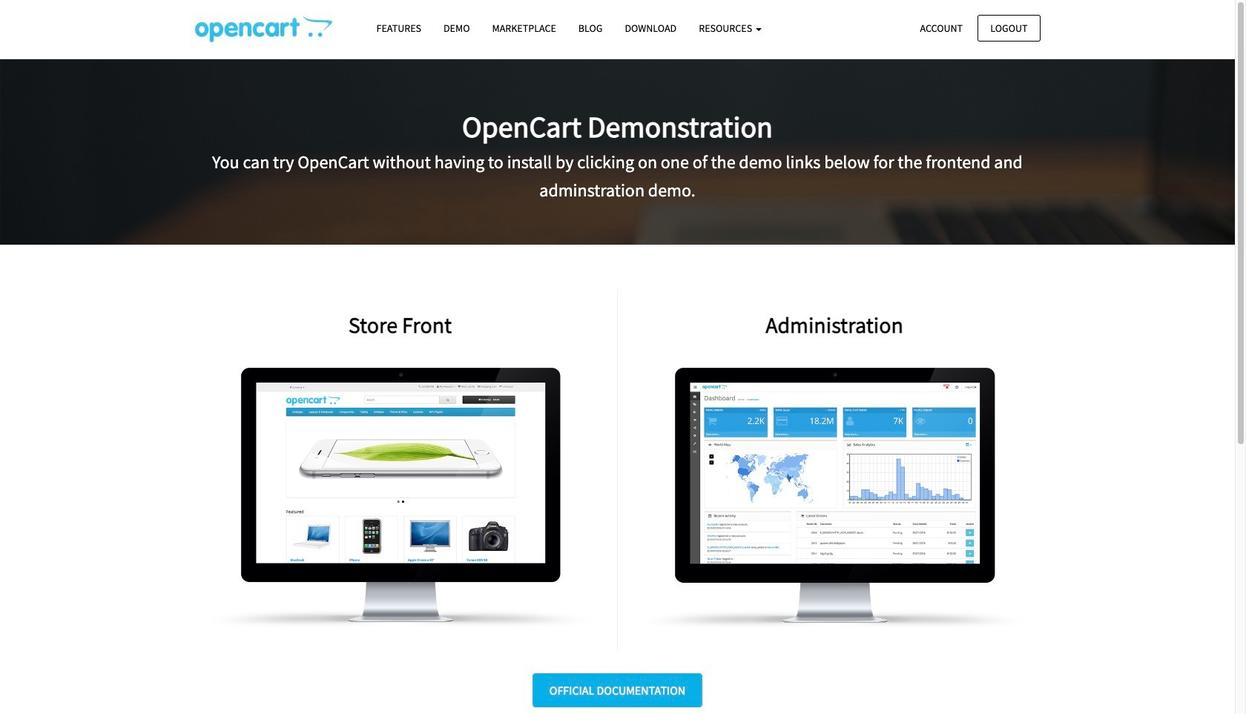 Task type: locate. For each thing, give the bounding box(es) containing it.
opencart - demo image
[[195, 16, 332, 42]]



Task type: vqa. For each thing, say whether or not it's contained in the screenshot.
The Opencart - Demo image
yes



